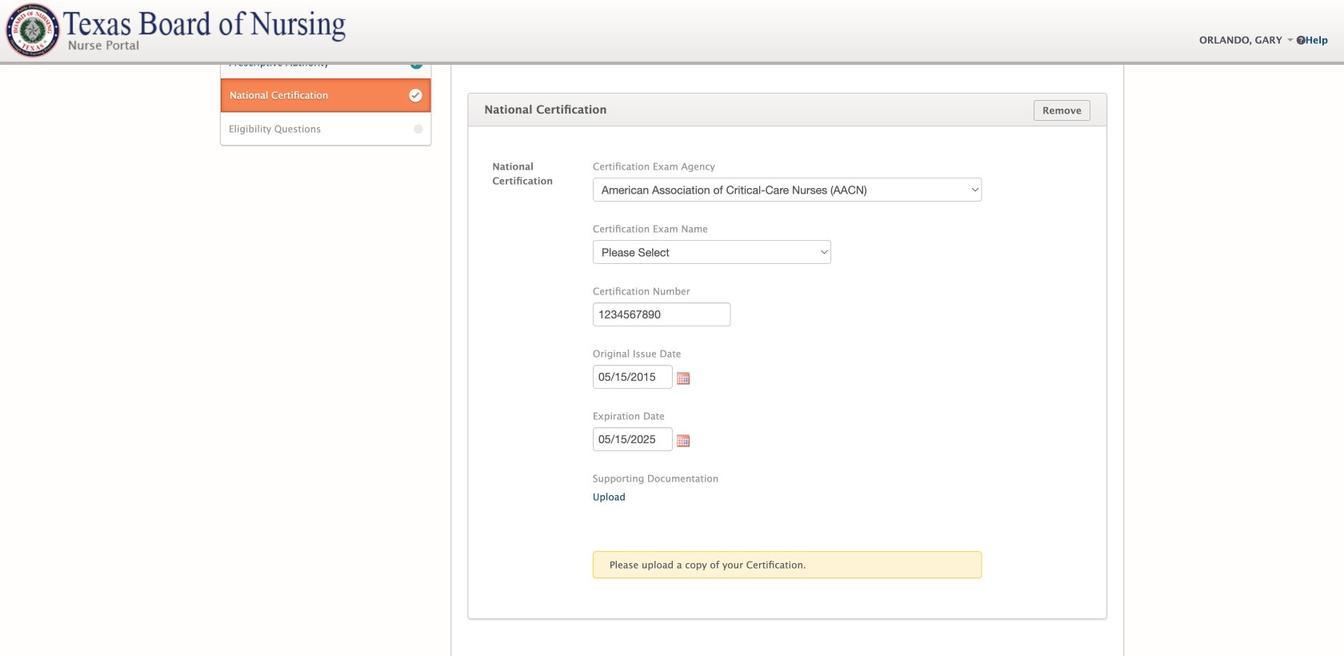 Task type: describe. For each thing, give the bounding box(es) containing it.
record image
[[414, 121, 423, 137]]

3 ok circled image from the top
[[410, 54, 423, 70]]

... image for mm/dd/yyyy text box
[[677, 372, 690, 384]]



Task type: locate. For each thing, give the bounding box(es) containing it.
mm/dd/yyyy text field
[[593, 427, 673, 451]]

0 vertical spatial ... image
[[677, 372, 690, 384]]

help circled image
[[1297, 32, 1306, 48]]

... image right mm/dd/yyyy text field
[[677, 435, 690, 447]]

1 vertical spatial ... image
[[677, 435, 690, 447]]

... image for mm/dd/yyyy text field
[[677, 435, 690, 447]]

ok circled image
[[410, 0, 423, 5], [410, 22, 423, 38], [410, 54, 423, 70]]

1 ok circled image from the top
[[410, 0, 423, 5]]

2 vertical spatial ok circled image
[[410, 54, 423, 70]]

1 ... image from the top
[[677, 372, 690, 384]]

2 ok circled image from the top
[[410, 22, 423, 38]]

mm/dd/yyyy text field
[[593, 365, 673, 389]]

ok circled image
[[409, 87, 422, 103]]

2 ... image from the top
[[677, 435, 690, 447]]

None text field
[[593, 302, 731, 326]]

1 vertical spatial ok circled image
[[410, 22, 423, 38]]

... image
[[677, 372, 690, 384], [677, 435, 690, 447]]

0 vertical spatial ok circled image
[[410, 0, 423, 5]]

... image right mm/dd/yyyy text box
[[677, 372, 690, 384]]



Task type: vqa. For each thing, say whether or not it's contained in the screenshot.
option
no



